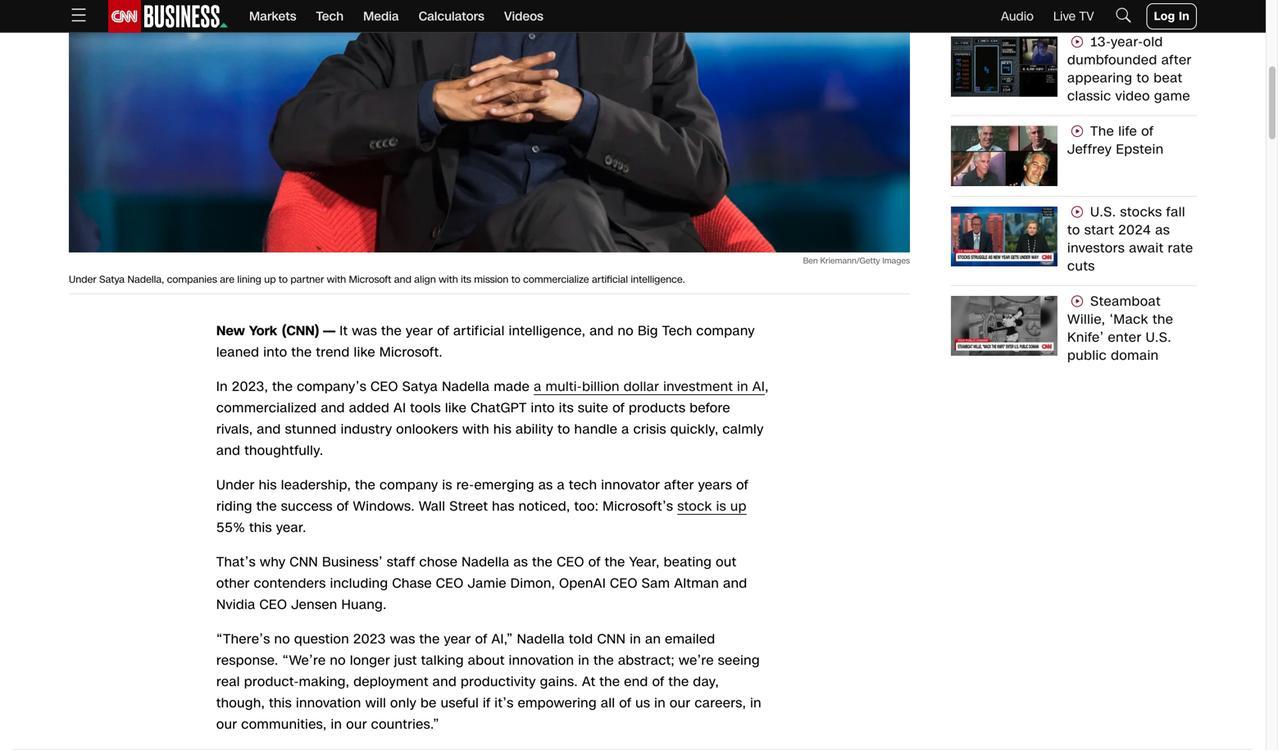 Task type: vqa. For each thing, say whether or not it's contained in the screenshot.
U.S. to the top
yes



Task type: locate. For each thing, give the bounding box(es) containing it.
thoughtfully.
[[245, 442, 324, 460]]

2 sig video image from the top
[[1068, 124, 1088, 141]]

billion
[[582, 378, 620, 396]]

0 vertical spatial into
[[263, 343, 288, 362]]

satya up tools
[[402, 378, 438, 396]]

1 vertical spatial artificial
[[454, 322, 505, 340]]

trend
[[316, 343, 350, 362]]

0 vertical spatial as
[[1156, 221, 1171, 239]]

0 vertical spatial tech
[[316, 8, 344, 25]]

2 horizontal spatial with
[[463, 420, 490, 439]]

with
[[327, 273, 346, 287], [439, 273, 458, 287], [463, 420, 490, 439]]

1 horizontal spatial is
[[717, 498, 727, 516]]

2 horizontal spatial no
[[618, 322, 634, 340]]

company up wall
[[380, 476, 438, 495]]

under inside under his leadership, the company is re-emerging as a tech innovator after years of riding the success of windows. wall street has noticed, too: microsoft's
[[216, 476, 255, 495]]

1 vertical spatial his
[[259, 476, 277, 495]]

1 vertical spatial is
[[717, 498, 727, 516]]

with right the align
[[439, 273, 458, 287]]

emerging
[[474, 476, 535, 495]]

0 vertical spatial ai
[[753, 378, 765, 396]]

as inside under his leadership, the company is re-emerging as a tech innovator after years of riding the success of windows. wall street has noticed, too: microsoft's
[[539, 476, 553, 495]]

0 vertical spatial year
[[406, 322, 433, 340]]

sig video image for to
[[1068, 205, 1088, 221]]

year up 'talking' at left bottom
[[444, 630, 471, 649]]

, commercialized and added ai tools like chatgpt into its suite of products before rivals, and stunned industry onlookers with his ability to handle a crisis quickly, calmly and thoughtfully.
[[216, 378, 769, 460]]

this up the communities,
[[269, 694, 292, 713]]

sig video image inside u.s. stocks fall to start 2024 as investors await rate cuts link
[[1068, 205, 1088, 221]]

0 vertical spatial this
[[249, 519, 272, 537]]

of inside the , commercialized and added ai tools like chatgpt into its suite of products before rivals, and stunned industry onlookers with his ability to handle a crisis quickly, calmly and thoughtfully.
[[613, 399, 625, 418]]

1 vertical spatial tech
[[663, 322, 693, 340]]

nadella up jamie
[[462, 553, 510, 572]]

0 vertical spatial sig video image
[[1068, 35, 1088, 51]]

beating
[[664, 553, 712, 572]]

2 vertical spatial as
[[514, 553, 528, 572]]

1 vertical spatial sig video image
[[1068, 124, 1088, 141]]

1 horizontal spatial after
[[1162, 51, 1192, 69]]

appearing
[[1068, 69, 1133, 87]]

0 vertical spatial in
[[1180, 8, 1190, 24]]

the left "day,"
[[669, 673, 689, 692]]

1 horizontal spatial was
[[390, 630, 416, 649]]

cnn business videos
[[952, 10, 1071, 24]]

big
[[638, 322, 659, 340]]

1 vertical spatial satya
[[402, 378, 438, 396]]

year inside it was the year of artificial intelligence, and no big tech company leaned into the trend like microsoft.
[[406, 322, 433, 340]]

innovation up gains. at bottom left
[[509, 652, 574, 670]]

the right riding
[[257, 498, 277, 516]]

tech inside it was the year of artificial intelligence, and no big tech company leaned into the trend like microsoft.
[[663, 322, 693, 340]]

0 vertical spatial is
[[442, 476, 453, 495]]

windows.
[[353, 498, 415, 516]]

this
[[249, 519, 272, 537], [269, 694, 292, 713]]

13-year-old dumbfounded after appearing to beat classic video game
[[1068, 33, 1192, 106]]

response.
[[216, 652, 279, 670]]

u.s. left '2024'
[[1091, 203, 1117, 221]]

cnn inside "there's no question 2023 was the year of ai," nadella told cnn in an emailed response. "we're no longer just talking about innovation in the abstract; we're seeing real product-making, deployment and productivity gains. at the end of the day, though, this innovation will only be useful if it's empowering all of us in our careers, in our communities, in our countries."
[[598, 630, 626, 649]]

his down chatgpt
[[494, 420, 512, 439]]

artificial down "mission"
[[454, 322, 505, 340]]

0 horizontal spatial a
[[534, 378, 542, 396]]

0 horizontal spatial like
[[354, 343, 376, 362]]

tv
[[1080, 8, 1095, 25]]

sig video image left 13-
[[1068, 35, 1088, 51]]

the up at
[[594, 652, 614, 670]]

1 vertical spatial in
[[216, 378, 228, 396]]

"we're
[[283, 652, 326, 670]]

a inside under his leadership, the company is re-emerging as a tech innovator after years of riding the success of windows. wall street has noticed, too: microsoft's
[[557, 476, 565, 495]]

0 horizontal spatial year
[[406, 322, 433, 340]]

chose
[[420, 553, 458, 572]]

why
[[260, 553, 286, 572]]

u.s. right enter
[[1146, 328, 1172, 347]]

0 horizontal spatial ai
[[394, 399, 406, 418]]

openai
[[559, 575, 606, 593]]

a left tech
[[557, 476, 565, 495]]

was up 'just'
[[390, 630, 416, 649]]

0 horizontal spatial satya
[[99, 273, 125, 287]]

nadella inside that's why cnn business' staff chose nadella as the ceo of the year, beating out other contenders including chase ceo jamie dimon, openai ceo sam altman and nvidia ceo jensen huang.
[[462, 553, 510, 572]]

2 horizontal spatial as
[[1156, 221, 1171, 239]]

videos link
[[504, 0, 544, 33]]

0 vertical spatial up
[[264, 273, 276, 287]]

1 horizontal spatial a
[[557, 476, 565, 495]]

0 horizontal spatial in
[[216, 378, 228, 396]]

company's
[[297, 378, 367, 396]]

under his leadership, the company is re-emerging as a tech innovator after years of riding the success of windows. wall street has noticed, too: microsoft's
[[216, 476, 749, 516]]

dollar
[[624, 378, 660, 396]]

chatgpt
[[471, 399, 527, 418]]

0 vertical spatial his
[[494, 420, 512, 439]]

u.s. inside u.s. stocks fall to start 2024 as investors await rate cuts
[[1091, 203, 1117, 221]]

the inside steamboat willie, 'mack the knife' enter u.s. public domain
[[1153, 310, 1174, 329]]

day,
[[693, 673, 719, 692]]

was right it
[[352, 322, 377, 340]]

its left "mission"
[[461, 273, 472, 287]]

0 vertical spatial satya
[[99, 273, 125, 287]]

tech right the big on the top of page
[[663, 322, 693, 340]]

in right log
[[1180, 8, 1190, 24]]

communities,
[[241, 716, 327, 734]]

with down chatgpt
[[463, 420, 490, 439]]

1 horizontal spatial in
[[1180, 8, 1190, 24]]

microsoft
[[349, 273, 392, 287]]

0 vertical spatial company
[[697, 322, 755, 340]]

sig video image
[[1068, 35, 1088, 51], [1068, 124, 1088, 141], [1068, 205, 1088, 221]]

u.s.
[[1091, 203, 1117, 221], [1146, 328, 1172, 347]]

1 vertical spatial like
[[445, 399, 467, 418]]

into down the york on the top left
[[263, 343, 288, 362]]

0 vertical spatial was
[[352, 322, 377, 340]]

this inside stock is up 55% this year.
[[249, 519, 272, 537]]

1 vertical spatial after
[[665, 476, 695, 495]]

to left start
[[1068, 221, 1081, 239]]

jamie
[[468, 575, 507, 593]]

0 vertical spatial after
[[1162, 51, 1192, 69]]

and left the big on the top of page
[[590, 322, 614, 340]]

as inside u.s. stocks fall to start 2024 as investors await rate cuts
[[1156, 221, 1171, 239]]

kriemann/getty
[[821, 255, 881, 267]]

domain
[[1112, 346, 1160, 365]]

0 horizontal spatial company
[[380, 476, 438, 495]]

that's
[[216, 553, 256, 572]]

is
[[442, 476, 453, 495], [717, 498, 727, 516]]

and down commercialized
[[257, 420, 281, 439]]

cnn left business
[[952, 10, 974, 24]]

1 vertical spatial nadella
[[462, 553, 510, 572]]

0 vertical spatial nadella
[[442, 378, 490, 396]]

our down will
[[346, 716, 367, 734]]

artificial left the intelligence.
[[592, 273, 628, 287]]

2 vertical spatial sig video image
[[1068, 205, 1088, 221]]

contenders
[[254, 575, 326, 593]]

our
[[670, 694, 691, 713], [216, 716, 237, 734], [346, 716, 367, 734]]

countries."
[[371, 716, 440, 734]]

as up noticed,
[[539, 476, 553, 495]]

is down years
[[717, 498, 727, 516]]

a right the made
[[534, 378, 542, 396]]

of right suite
[[613, 399, 625, 418]]

the right 'mack
[[1153, 310, 1174, 329]]

our down though,
[[216, 716, 237, 734]]

0 horizontal spatial after
[[665, 476, 695, 495]]

and down company's
[[321, 399, 345, 418]]

0 horizontal spatial under
[[69, 273, 96, 287]]

1 horizontal spatial with
[[439, 273, 458, 287]]

1 horizontal spatial ai
[[753, 378, 765, 396]]

1 vertical spatial innovation
[[296, 694, 361, 713]]

ai up the calmly
[[753, 378, 765, 396]]

steamboat willie, 'mack the knife' enter u.s. public domain link
[[1058, 292, 1198, 365]]

year
[[406, 322, 433, 340], [444, 630, 471, 649]]

year up microsoft.
[[406, 322, 433, 340]]

1 vertical spatial u.s.
[[1146, 328, 1172, 347]]

a
[[534, 378, 542, 396], [622, 420, 630, 439], [557, 476, 565, 495]]

and down 'talking' at left bottom
[[433, 673, 457, 692]]

satya left nadella,
[[99, 273, 125, 287]]

cnn right told
[[598, 630, 626, 649]]

1 vertical spatial up
[[731, 498, 747, 516]]

re-
[[457, 476, 474, 495]]

nadella for chose
[[462, 553, 510, 572]]

1 horizontal spatial satya
[[402, 378, 438, 396]]

a left crisis
[[622, 420, 630, 439]]

0 horizontal spatial videos
[[504, 8, 544, 25]]

ai left tools
[[394, 399, 406, 418]]

1 horizontal spatial its
[[559, 399, 574, 418]]

in down told
[[579, 652, 590, 670]]

is inside stock is up 55% this year.
[[717, 498, 727, 516]]

sig video image inside the life of jeffrey epstein link
[[1068, 124, 1088, 141]]

1 vertical spatial its
[[559, 399, 574, 418]]

1 vertical spatial was
[[390, 630, 416, 649]]

in
[[737, 378, 749, 396], [630, 630, 642, 649], [579, 652, 590, 670], [655, 694, 666, 713], [751, 694, 762, 713], [331, 716, 342, 734]]

1 horizontal spatial up
[[731, 498, 747, 516]]

0 vertical spatial no
[[618, 322, 634, 340]]

intelligence,
[[509, 322, 586, 340]]

has
[[492, 498, 515, 516]]

1 vertical spatial as
[[539, 476, 553, 495]]

1 horizontal spatial under
[[216, 476, 255, 495]]

end
[[624, 673, 649, 692]]

company up investment
[[697, 322, 755, 340]]

the down "cnn —"
[[292, 343, 312, 362]]

tech link
[[316, 0, 344, 33]]

up down years
[[731, 498, 747, 516]]

the right at
[[600, 673, 620, 692]]

and inside "there's no question 2023 was the year of ai," nadella told cnn in an emailed response. "we're no longer just talking about innovation in the abstract; we're seeing real product-making, deployment and productivity gains. at the end of the day, though, this innovation will only be useful if it's empowering all of us in our careers, in our communities, in our countries."
[[433, 673, 457, 692]]

1 vertical spatial this
[[269, 694, 292, 713]]

1 horizontal spatial tech
[[663, 322, 693, 340]]

1 horizontal spatial our
[[346, 716, 367, 734]]

0 horizontal spatial his
[[259, 476, 277, 495]]

under left nadella,
[[69, 273, 96, 287]]

is left "re-" at the bottom
[[442, 476, 453, 495]]

as up dimon,
[[514, 553, 528, 572]]

to left partner
[[279, 273, 288, 287]]

1 horizontal spatial company
[[697, 322, 755, 340]]

0 horizontal spatial artificial
[[454, 322, 505, 340]]

1 horizontal spatial his
[[494, 420, 512, 439]]

altman
[[675, 575, 720, 593]]

was inside "there's no question 2023 was the year of ai," nadella told cnn in an emailed response. "we're no longer just talking about innovation in the abstract; we're seeing real product-making, deployment and productivity gains. at the end of the day, though, this innovation will only be useful if it's empowering all of us in our careers, in our communities, in our countries."
[[390, 630, 416, 649]]

0 horizontal spatial is
[[442, 476, 453, 495]]

after up game
[[1162, 51, 1192, 69]]

its down multi-
[[559, 399, 574, 418]]

a inside the , commercialized and added ai tools like chatgpt into its suite of products before rivals, and stunned industry onlookers with his ability to handle a crisis quickly, calmly and thoughtfully.
[[622, 420, 630, 439]]

1 vertical spatial company
[[380, 476, 438, 495]]

nadella for satya
[[442, 378, 490, 396]]

0 horizontal spatial innovation
[[296, 694, 361, 713]]

nadella inside "there's no question 2023 was the year of ai," nadella told cnn in an emailed response. "we're no longer just talking about innovation in the abstract; we're seeing real product-making, deployment and productivity gains. at the end of the day, though, this innovation will only be useful if it's empowering all of us in our careers, in our communities, in our countries."
[[517, 630, 565, 649]]

lining
[[237, 273, 262, 287]]

ceo up added
[[371, 378, 398, 396]]

0 horizontal spatial up
[[264, 273, 276, 287]]

multi-
[[546, 378, 582, 396]]

1 sig video image from the top
[[1068, 35, 1088, 51]]

nvidia
[[216, 596, 256, 614]]

of down leadership,
[[337, 498, 349, 516]]

exp stocks markets hooper intv 010303pseg1 cnni business_00002401.png image
[[952, 207, 1058, 266]]

in down making,
[[331, 716, 342, 734]]

and down rivals,
[[216, 442, 241, 460]]

of left ai,"
[[475, 630, 488, 649]]

of inside that's why cnn business' staff chose nadella as the ceo of the year, beating out other contenders including chase ceo jamie dimon, openai ceo sam altman and nvidia ceo jensen huang.
[[589, 553, 601, 572]]

classic
[[1068, 87, 1112, 106]]

exp mickey mouse copyright public domain  010303pseg2 cnni business_00004001.png image
[[952, 296, 1058, 356]]

leaned
[[216, 343, 259, 362]]

as right '2024'
[[1156, 221, 1171, 239]]

sig video image up "investors"
[[1068, 205, 1088, 221]]

55%
[[216, 519, 245, 537]]

1 horizontal spatial no
[[330, 652, 346, 670]]

our right us
[[670, 694, 691, 713]]

this right 55%
[[249, 519, 272, 537]]

1 vertical spatial ai
[[394, 399, 406, 418]]

of inside 'the life of jeffrey epstein'
[[1142, 122, 1154, 141]]

of right end
[[653, 673, 665, 692]]

0 vertical spatial u.s.
[[1091, 203, 1117, 221]]

just
[[394, 652, 417, 670]]

13-year-old dumbfounded after appearing to beat classic video game link
[[1058, 33, 1198, 106]]

nadella up chatgpt
[[442, 378, 490, 396]]

align
[[414, 273, 436, 287]]

2 vertical spatial nadella
[[517, 630, 565, 649]]

0 vertical spatial under
[[69, 273, 96, 287]]

nadella right ai,"
[[517, 630, 565, 649]]

under for under satya nadella, companies are lining up to partner with microsoft and align with its mission to commercialize artificial intelligence.
[[69, 273, 96, 287]]

of up microsoft.
[[437, 322, 450, 340]]

no up "we're
[[274, 630, 290, 649]]

1 vertical spatial no
[[274, 630, 290, 649]]

after up stock on the right
[[665, 476, 695, 495]]

to right the ability
[[558, 420, 571, 439]]

1 horizontal spatial like
[[445, 399, 467, 418]]

ceo down year,
[[610, 575, 638, 593]]

deployment
[[354, 673, 429, 692]]

to left beat
[[1137, 69, 1150, 87]]

it
[[340, 322, 348, 340]]

question
[[294, 630, 349, 649]]

with inside the , commercialized and added ai tools like chatgpt into its suite of products before rivals, and stunned industry onlookers with his ability to handle a crisis quickly, calmly and thoughtfully.
[[463, 420, 490, 439]]

nadella,
[[128, 273, 164, 287]]

0 vertical spatial like
[[354, 343, 376, 362]]

like right tools
[[445, 399, 467, 418]]

ceo down 'chose'
[[436, 575, 464, 593]]

1 horizontal spatial as
[[539, 476, 553, 495]]

will
[[366, 694, 386, 713]]

cnn left — at the top left
[[287, 322, 315, 340]]

sig video image inside 13-year-old dumbfounded after appearing to beat classic video game link
[[1068, 35, 1088, 51]]

year inside "there's no question 2023 was the year of ai," nadella told cnn in an emailed response. "we're no longer just talking about innovation in the abstract; we're seeing real product-making, deployment and productivity gains. at the end of the day, though, this innovation will only be useful if it's empowering all of us in our careers, in our communities, in our countries."
[[444, 630, 471, 649]]

tech
[[569, 476, 597, 495]]

told
[[569, 630, 594, 649]]

willie,
[[1068, 310, 1106, 329]]

sam
[[642, 575, 670, 593]]

to inside the , commercialized and added ai tools like chatgpt into its suite of products before rivals, and stunned industry onlookers with his ability to handle a crisis quickly, calmly and thoughtfully.
[[558, 420, 571, 439]]

of up openai
[[589, 553, 601, 572]]

useful
[[441, 694, 479, 713]]

of right life
[[1142, 122, 1154, 141]]

1 horizontal spatial artificial
[[592, 273, 628, 287]]

his down thoughtfully.
[[259, 476, 277, 495]]

0 horizontal spatial our
[[216, 716, 237, 734]]

0 horizontal spatial into
[[263, 343, 288, 362]]

0 vertical spatial artificial
[[592, 273, 628, 287]]

ai inside the , commercialized and added ai tools like chatgpt into its suite of products before rivals, and stunned industry onlookers with his ability to handle a crisis quickly, calmly and thoughtfully.
[[394, 399, 406, 418]]

no up making,
[[330, 652, 346, 670]]

innovation down making,
[[296, 694, 361, 713]]

1 horizontal spatial into
[[531, 399, 555, 418]]

log in link
[[1147, 3, 1198, 30]]

innovator
[[601, 476, 661, 495]]

live tv link
[[1054, 8, 1095, 25]]

the up microsoft.
[[381, 322, 402, 340]]

added
[[349, 399, 390, 418]]

noticed,
[[519, 498, 571, 516]]

1 horizontal spatial innovation
[[509, 652, 574, 670]]

including
[[330, 575, 388, 593]]

1 vertical spatial into
[[531, 399, 555, 418]]

and inside it was the year of artificial intelligence, and no big tech company leaned into the trend like microsoft.
[[590, 322, 614, 340]]

onlookers
[[396, 420, 459, 439]]

like right trend
[[354, 343, 376, 362]]

3 sig video image from the top
[[1068, 205, 1088, 221]]

sig video image left the
[[1068, 124, 1088, 141]]

jensen
[[291, 596, 338, 614]]

0 vertical spatial innovation
[[509, 652, 574, 670]]

in
[[1180, 8, 1190, 24], [216, 378, 228, 396]]

audio
[[1002, 8, 1034, 25]]

1 vertical spatial under
[[216, 476, 255, 495]]

company inside under his leadership, the company is re-emerging as a tech innovator after years of riding the success of windows. wall street has noticed, too: microsoft's
[[380, 476, 438, 495]]

markets link
[[249, 0, 296, 33]]

of right years
[[737, 476, 749, 495]]

into inside it was the year of artificial intelligence, and no big tech company leaned into the trend like microsoft.
[[263, 343, 288, 362]]

0 horizontal spatial u.s.
[[1091, 203, 1117, 221]]

seeing
[[718, 652, 760, 670]]

tools
[[410, 399, 441, 418]]

as inside that's why cnn business' staff chose nadella as the ceo of the year, beating out other contenders including chase ceo jamie dimon, openai ceo sam altman and nvidia ceo jensen huang.
[[514, 553, 528, 572]]

tech left media
[[316, 8, 344, 25]]

cnn up contenders
[[290, 553, 318, 572]]

1 vertical spatial year
[[444, 630, 471, 649]]

with right partner
[[327, 273, 346, 287]]

0 vertical spatial its
[[461, 273, 472, 287]]

0 horizontal spatial was
[[352, 322, 377, 340]]

up right lining
[[264, 273, 276, 287]]

1 horizontal spatial year
[[444, 630, 471, 649]]

log
[[1155, 8, 1176, 24]]

el ascenso y la caida de jeffrey epstein abusos sexuales pkg digital original _00043428.jpg image
[[952, 126, 1058, 186]]



Task type: describe. For each thing, give the bounding box(es) containing it.
2023,
[[232, 378, 268, 396]]

like inside the , commercialized and added ai tools like chatgpt into its suite of products before rivals, and stunned industry onlookers with his ability to handle a crisis quickly, calmly and thoughtfully.
[[445, 399, 467, 418]]

2 vertical spatial no
[[330, 652, 346, 670]]

into inside the , commercialized and added ai tools like chatgpt into its suite of products before rivals, and stunned industry onlookers with his ability to handle a crisis quickly, calmly and thoughtfully.
[[531, 399, 555, 418]]

that's why cnn business' staff chose nadella as the ceo of the year, beating out other contenders including chase ceo jamie dimon, openai ceo sam altman and nvidia ceo jensen huang.
[[216, 553, 748, 614]]

audio link
[[1002, 8, 1034, 25]]

markets
[[249, 8, 296, 25]]

,
[[765, 378, 769, 396]]

like inside it was the year of artificial intelligence, and no big tech company leaned into the trend like microsoft.
[[354, 343, 376, 362]]

years
[[699, 476, 733, 495]]

products
[[629, 399, 686, 418]]

in right us
[[655, 694, 666, 713]]

year.
[[276, 519, 307, 537]]

rate
[[1168, 239, 1194, 257]]

enter
[[1109, 328, 1142, 347]]

after inside 13-year-old dumbfounded after appearing to beat classic video game
[[1162, 51, 1192, 69]]

1 horizontal spatial videos
[[1032, 10, 1071, 24]]

its inside the , commercialized and added ai tools like chatgpt into its suite of products before rivals, and stunned industry onlookers with his ability to handle a crisis quickly, calmly and thoughtfully.
[[559, 399, 574, 418]]

u.s. inside steamboat willie, 'mack the knife' enter u.s. public domain
[[1146, 328, 1172, 347]]

longer
[[350, 652, 390, 670]]

in 2023, the company's ceo satya nadella made a multi-billion dollar investment in ai
[[216, 378, 765, 396]]

mission
[[474, 273, 509, 287]]

making,
[[299, 673, 350, 692]]

huang.
[[342, 596, 387, 614]]

wall
[[419, 498, 446, 516]]

too:
[[575, 498, 599, 516]]

microsoft's
[[603, 498, 674, 516]]

ability
[[516, 420, 554, 439]]

in right the careers,
[[751, 694, 762, 713]]

before
[[690, 399, 731, 418]]

business'
[[322, 553, 383, 572]]

it was the year of artificial intelligence, and no big tech company leaned into the trend like microsoft.
[[216, 322, 755, 362]]

commercialized
[[216, 399, 317, 418]]

ceo down contenders
[[260, 596, 287, 614]]

log in
[[1155, 8, 1190, 24]]

quickly,
[[671, 420, 719, 439]]

u.s. stocks fall to start 2024 as investors await rate cuts link
[[1058, 203, 1198, 275]]

the life of jeffrey epstein
[[1068, 122, 1164, 159]]

productivity
[[461, 673, 536, 692]]

"there's no question 2023 was the year of ai," nadella told cnn in an emailed response. "we're no longer just talking about innovation in the abstract; we're seeing real product-making, deployment and productivity gains. at the end of the day, though, this innovation will only be useful if it's empowering all of us in our careers, in our communities, in our countries."
[[216, 630, 762, 734]]

0 vertical spatial a
[[534, 378, 542, 396]]

after inside under his leadership, the company is re-emerging as a tech innovator after years of riding the success of windows. wall street has noticed, too: microsoft's
[[665, 476, 695, 495]]

intelligence.
[[631, 273, 686, 287]]

the up dimon,
[[532, 553, 553, 572]]

media
[[363, 8, 399, 25]]

the left year,
[[605, 553, 626, 572]]

this inside "there's no question 2023 was the year of ai," nadella told cnn in an emailed response. "we're no longer just talking about innovation in the abstract; we're seeing real product-making, deployment and productivity gains. at the end of the day, though, this innovation will only be useful if it's empowering all of us in our careers, in our communities, in our countries."
[[269, 694, 292, 713]]

stock is up 55% this year.
[[216, 498, 747, 537]]

no inside it was the year of artificial intelligence, and no big tech company leaned into the trend like microsoft.
[[618, 322, 634, 340]]

sig video image
[[1068, 294, 1088, 311]]

of right all
[[620, 694, 632, 713]]

staff
[[387, 553, 416, 572]]

ceo up openai
[[557, 553, 585, 572]]

was inside it was the year of artificial intelligence, and no big tech company leaned into the trend like microsoft.
[[352, 322, 377, 340]]

epstein
[[1117, 140, 1164, 159]]

leadership,
[[281, 476, 351, 495]]

industry
[[341, 420, 392, 439]]

made
[[494, 378, 530, 396]]

sig video image for jeffrey
[[1068, 124, 1088, 141]]

product-
[[244, 673, 299, 692]]

beat
[[1154, 69, 1183, 87]]

emailed
[[665, 630, 716, 649]]

in inside log in link
[[1180, 8, 1190, 24]]

0 horizontal spatial no
[[274, 630, 290, 649]]

out
[[716, 553, 737, 572]]

—
[[323, 322, 336, 340]]

calmly
[[723, 420, 764, 439]]

and inside that's why cnn business' staff chose nadella as the ceo of the year, beating out other contenders including chase ceo jamie dimon, openai ceo sam altman and nvidia ceo jensen huang.
[[724, 575, 748, 593]]

01 willis gibson tetris grab image
[[952, 37, 1058, 97]]

0 horizontal spatial with
[[327, 273, 346, 287]]

2024
[[1119, 221, 1152, 239]]

dumbfounded
[[1068, 51, 1158, 69]]

open menu icon image
[[69, 5, 89, 25]]

to inside u.s. stocks fall to start 2024 as investors await rate cuts
[[1068, 221, 1081, 239]]

cnn —
[[287, 322, 340, 340]]

empowering
[[518, 694, 597, 713]]

the up 'talking' at left bottom
[[420, 630, 440, 649]]

old
[[1144, 33, 1164, 51]]

his inside the , commercialized and added ai tools like chatgpt into its suite of products before rivals, and stunned industry onlookers with his ability to handle a crisis quickly, calmly and thoughtfully.
[[494, 420, 512, 439]]

cnn inside that's why cnn business' staff chose nadella as the ceo of the year, beating out other contenders including chase ceo jamie dimon, openai ceo sam altman and nvidia ceo jensen huang.
[[290, 553, 318, 572]]

dimon,
[[511, 575, 555, 593]]

under satya nadella, companies are lining up to partner with microsoft and align with its mission to commercialize artificial intelligence.
[[69, 273, 686, 287]]

stock
[[678, 498, 713, 516]]

stock is up link
[[678, 498, 747, 516]]

it's
[[495, 694, 514, 713]]

search icon image
[[1114, 5, 1134, 25]]

calculators
[[419, 8, 485, 25]]

await
[[1130, 239, 1164, 257]]

and left the align
[[394, 273, 412, 287]]

only
[[391, 694, 417, 713]]

0 horizontal spatial its
[[461, 273, 472, 287]]

"there's
[[216, 630, 270, 649]]

his inside under his leadership, the company is re-emerging as a tech innovator after years of riding the success of windows. wall street has noticed, too: microsoft's
[[259, 476, 277, 495]]

all
[[601, 694, 616, 713]]

jeffrey
[[1068, 140, 1113, 159]]

sig video image for dumbfounded
[[1068, 35, 1088, 51]]

to inside 13-year-old dumbfounded after appearing to beat classic video game
[[1137, 69, 1150, 87]]

steamboat
[[1091, 292, 1161, 311]]

in left ,
[[737, 378, 749, 396]]

up inside stock is up 55% this year.
[[731, 498, 747, 516]]

rivals,
[[216, 420, 253, 439]]

to right "mission"
[[512, 273, 521, 287]]

berlin, germany - october 17:  satya nadella at the axel springer award at axel springer neubau on october 17, 2023 in berlin, germany. (photo by ben kriemann/getty images) image
[[69, 0, 911, 253]]

steamboat willie, 'mack the knife' enter u.s. public domain
[[1068, 292, 1174, 365]]

the up windows.
[[355, 476, 376, 495]]

0 horizontal spatial tech
[[316, 8, 344, 25]]

is inside under his leadership, the company is re-emerging as a tech innovator after years of riding the success of windows. wall street has noticed, too: microsoft's
[[442, 476, 453, 495]]

under for under his leadership, the company is re-emerging as a tech innovator after years of riding the success of windows. wall street has noticed, too: microsoft's
[[216, 476, 255, 495]]

stunned
[[285, 420, 337, 439]]

knife'
[[1068, 328, 1105, 347]]

a multi-billion dollar investment in ai link
[[534, 378, 765, 396]]

company inside it was the year of artificial intelligence, and no big tech company leaned into the trend like microsoft.
[[697, 322, 755, 340]]

microsoft.
[[380, 343, 443, 362]]

2023
[[353, 630, 386, 649]]

the up commercialized
[[272, 378, 293, 396]]

of inside it was the year of artificial intelligence, and no big tech company leaned into the trend like microsoft.
[[437, 322, 450, 340]]

in left an
[[630, 630, 642, 649]]

handle
[[575, 420, 618, 439]]

new york
[[216, 322, 277, 340]]

artificial inside it was the year of artificial intelligence, and no big tech company leaned into the trend like microsoft.
[[454, 322, 505, 340]]

'mack
[[1110, 310, 1149, 329]]

2 horizontal spatial our
[[670, 694, 691, 713]]

talking
[[421, 652, 464, 670]]

ai,"
[[492, 630, 513, 649]]



